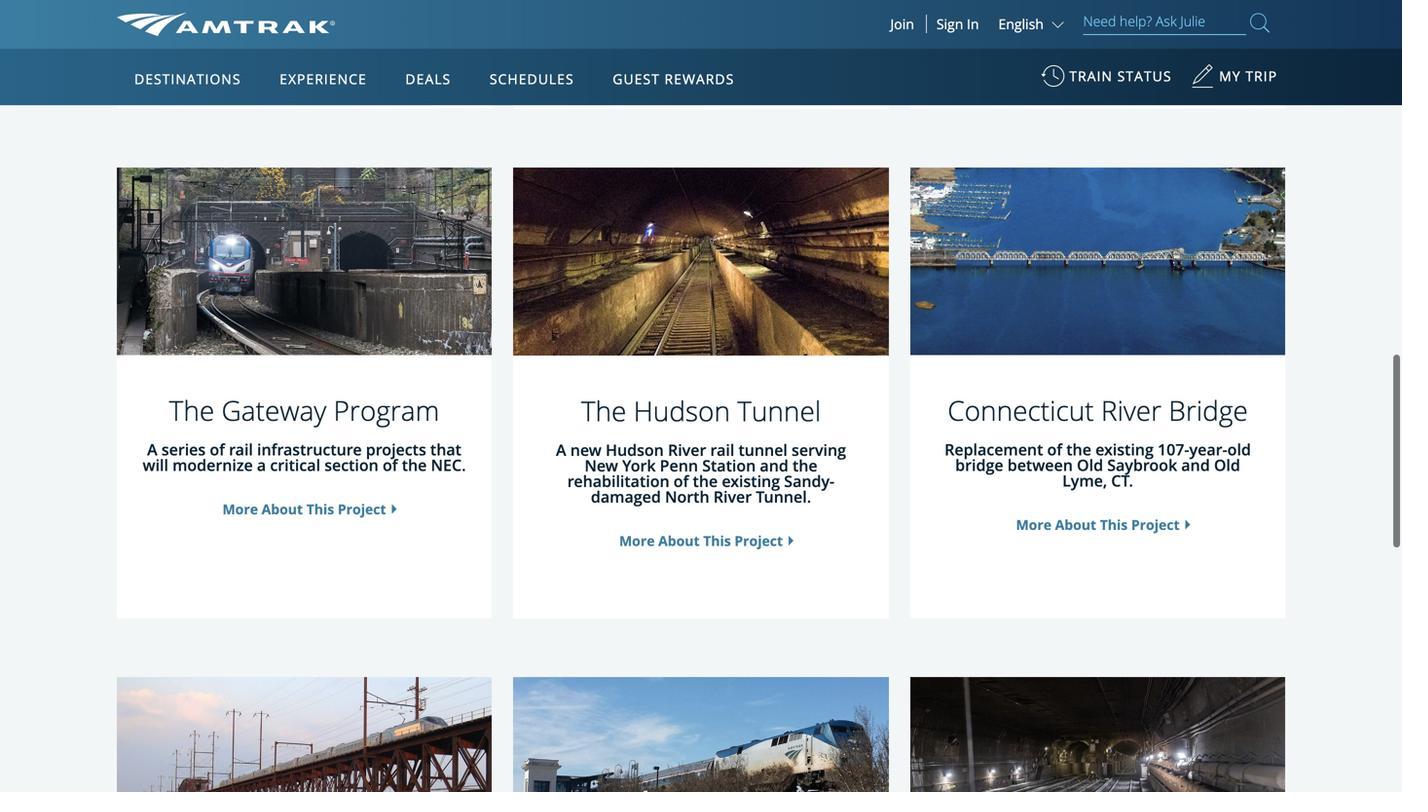 Task type: locate. For each thing, give the bounding box(es) containing it.
about down 'lyme,'
[[1056, 515, 1097, 534]]

york
[[623, 455, 656, 476]]

critical
[[270, 454, 321, 475]]

0 vertical spatial existing
[[1096, 439, 1154, 460]]

river up saybrook
[[1102, 392, 1162, 429]]

existing down tunnel
[[722, 470, 780, 491]]

more about this project down north
[[620, 531, 783, 550]]

0 horizontal spatial the
[[169, 392, 215, 429]]

0 horizontal spatial and
[[760, 455, 789, 476]]

1 old from the left
[[1077, 454, 1104, 475]]

rail left tunnel
[[711, 439, 735, 460]]

1 horizontal spatial old
[[1215, 454, 1241, 475]]

existing inside replacement of the existing 107-year-old bridge between old saybrook and old lyme, ct.
[[1096, 439, 1154, 460]]

2 and from the left
[[760, 455, 789, 476]]

0 vertical spatial hudson
[[634, 392, 731, 429]]

saybrook
[[1108, 454, 1178, 475]]

and inside a new hudson river rail tunnel serving new york penn station and the rehabilitation of the existing sandy- damaged north river tunnel.
[[760, 455, 789, 476]]

north
[[665, 486, 710, 507]]

more about this project up rewards
[[620, 39, 783, 57]]

rail left a
[[229, 439, 253, 460]]

1 horizontal spatial the
[[581, 392, 627, 429]]

more down the between
[[1017, 515, 1052, 534]]

0 horizontal spatial old
[[1077, 454, 1104, 475]]

guest
[[613, 70, 660, 88]]

existing
[[1096, 439, 1154, 460], [722, 470, 780, 491]]

2 the from the left
[[581, 392, 627, 429]]

2 a from the left
[[556, 439, 567, 460]]

about up train
[[1056, 38, 1097, 57]]

deals button
[[398, 52, 459, 106]]

this down critical
[[307, 500, 334, 518]]

new
[[585, 455, 618, 476]]

tunnel
[[738, 392, 821, 429]]

0 horizontal spatial existing
[[722, 470, 780, 491]]

of
[[210, 439, 225, 460], [1048, 439, 1063, 460], [383, 454, 398, 475], [674, 470, 689, 491]]

the for the gateway program
[[169, 392, 215, 429]]

a inside a new hudson river rail tunnel serving new york penn station and the rehabilitation of the existing sandy- damaged north river tunnel.
[[556, 439, 567, 460]]

and inside replacement of the existing 107-year-old bridge between old saybrook and old lyme, ct.
[[1182, 454, 1211, 475]]

1 vertical spatial hudson
[[606, 439, 664, 460]]

about down critical
[[262, 500, 303, 518]]

of right york
[[674, 470, 689, 491]]

serving
[[792, 439, 847, 460]]

replacement
[[945, 439, 1044, 460]]

1 horizontal spatial and
[[1182, 454, 1211, 475]]

2 rail from the left
[[711, 439, 735, 460]]

banner
[[0, 0, 1403, 450]]

1 vertical spatial existing
[[722, 470, 780, 491]]

more about this project link down north
[[620, 531, 783, 550]]

this
[[307, 37, 334, 55], [1101, 38, 1128, 57], [704, 39, 731, 57], [307, 500, 334, 518], [1101, 515, 1128, 534], [704, 531, 731, 550]]

train
[[1070, 67, 1113, 85]]

about down north
[[659, 531, 700, 550]]

1 vertical spatial river
[[668, 439, 707, 460]]

the up the series
[[169, 392, 215, 429]]

existing up the ct.
[[1096, 439, 1154, 460]]

1 rail from the left
[[229, 439, 253, 460]]

and for tunnel
[[760, 455, 789, 476]]

this for more about this project link under critical
[[307, 500, 334, 518]]

1 horizontal spatial rail
[[711, 439, 735, 460]]

hudson up penn
[[634, 392, 731, 429]]

my
[[1220, 67, 1242, 85]]

river
[[1102, 392, 1162, 429], [668, 439, 707, 460], [714, 486, 752, 507]]

schedules link
[[482, 49, 582, 105]]

of up 'lyme,'
[[1048, 439, 1063, 460]]

river down station
[[714, 486, 752, 507]]

this up rewards
[[704, 39, 731, 57]]

damaged
[[591, 486, 661, 507]]

rail
[[229, 439, 253, 460], [711, 439, 735, 460]]

old
[[1228, 439, 1252, 460]]

1 horizontal spatial a
[[556, 439, 567, 460]]

a left new
[[556, 439, 567, 460]]

the
[[1067, 439, 1092, 460], [402, 454, 427, 475], [793, 455, 818, 476], [693, 470, 718, 491]]

this down north
[[704, 531, 731, 550]]

0 vertical spatial river
[[1102, 392, 1162, 429]]

about for more about this project link above experience
[[262, 37, 303, 55]]

amtrak image
[[117, 13, 335, 36]]

this down the ct.
[[1101, 515, 1128, 534]]

more about this project for more about this project link under 'lyme,'
[[1017, 515, 1180, 534]]

a left the series
[[147, 439, 157, 460]]

more about this project for more about this project link over train
[[1017, 38, 1180, 57]]

rail inside a series of rail infrastructure projects that will modernize a critical section of the nec.
[[229, 439, 253, 460]]

gateway
[[222, 392, 327, 429]]

1 horizontal spatial existing
[[1096, 439, 1154, 460]]

a new hudson river rail tunnel serving new york penn station and the rehabilitation of the existing sandy- damaged north river tunnel.
[[556, 439, 847, 507]]

and
[[1182, 454, 1211, 475], [760, 455, 789, 476]]

about up guest rewards
[[659, 39, 700, 57]]

of right 'section'
[[383, 454, 398, 475]]

1 a from the left
[[147, 439, 157, 460]]

a
[[147, 439, 157, 460], [556, 439, 567, 460]]

and left old
[[1182, 454, 1211, 475]]

rewards
[[665, 70, 735, 88]]

0 horizontal spatial river
[[668, 439, 707, 460]]

experience button
[[272, 52, 375, 106]]

more about this project down 'lyme,'
[[1017, 515, 1180, 534]]

more about this project down critical
[[223, 500, 386, 518]]

infrastructure
[[257, 439, 362, 460]]

1 the from the left
[[169, 392, 215, 429]]

this up train status
[[1101, 38, 1128, 57]]

the gateway program
[[169, 392, 440, 429]]

the up new
[[581, 392, 627, 429]]

project for more about this project link over train
[[1132, 38, 1180, 57]]

this up experience
[[307, 37, 334, 55]]

this for more about this project link below north
[[704, 531, 731, 550]]

section
[[325, 454, 379, 475]]

about up experience
[[262, 37, 303, 55]]

about
[[262, 37, 303, 55], [1056, 38, 1097, 57], [659, 39, 700, 57], [262, 500, 303, 518], [1056, 515, 1097, 534], [659, 531, 700, 550]]

107-
[[1158, 439, 1190, 460]]

0 horizontal spatial rail
[[229, 439, 253, 460]]

more
[[223, 37, 258, 55], [1017, 38, 1052, 57], [620, 39, 655, 57], [223, 500, 258, 518], [1017, 515, 1052, 534], [620, 531, 655, 550]]

destinations
[[134, 70, 241, 88]]

more about this project for more about this project link above experience
[[223, 37, 386, 55]]

more about this project
[[223, 37, 386, 55], [1017, 38, 1180, 57], [620, 39, 783, 57], [223, 500, 386, 518], [1017, 515, 1180, 534], [620, 531, 783, 550]]

more down english button
[[1017, 38, 1052, 57]]

more about this project up experience
[[223, 37, 386, 55]]

more about this project link
[[223, 37, 386, 55], [1017, 38, 1180, 57], [620, 39, 783, 57], [223, 500, 386, 518], [1017, 515, 1180, 534], [620, 531, 783, 550]]

connecticut
[[948, 392, 1095, 429]]

between
[[1008, 454, 1073, 475]]

application
[[189, 163, 657, 435]]

1 and from the left
[[1182, 454, 1211, 475]]

old
[[1077, 454, 1104, 475], [1215, 454, 1241, 475]]

more about this project up train
[[1017, 38, 1180, 57]]

a inside a series of rail infrastructure projects that will modernize a critical section of the nec.
[[147, 439, 157, 460]]

more about this project link up train
[[1017, 38, 1180, 57]]

0 horizontal spatial a
[[147, 439, 157, 460]]

status
[[1118, 67, 1172, 85]]

hudson up rehabilitation at the left of page
[[606, 439, 664, 460]]

and up tunnel.
[[760, 455, 789, 476]]

ct.
[[1112, 470, 1134, 491]]

replacement of the existing 107-year-old bridge between old saybrook and old lyme, ct.
[[945, 439, 1252, 491]]

more down damaged
[[620, 531, 655, 550]]

projects
[[366, 439, 426, 460]]

bridge
[[956, 454, 1004, 475]]

river down 'the hudson tunnel'
[[668, 439, 707, 460]]

in
[[967, 15, 979, 33]]

1 horizontal spatial river
[[714, 486, 752, 507]]

project
[[338, 37, 386, 55], [1132, 38, 1180, 57], [735, 39, 783, 57], [338, 500, 386, 518], [1132, 515, 1180, 534], [735, 531, 783, 550]]

hudson
[[634, 392, 731, 429], [606, 439, 664, 460]]

trip
[[1246, 67, 1278, 85]]

this for more about this project link under 'lyme,'
[[1101, 515, 1128, 534]]

new
[[571, 439, 602, 460]]

lyme,
[[1063, 470, 1108, 491]]

and for bridge
[[1182, 454, 1211, 475]]

more about this project for more about this project link below north
[[620, 531, 783, 550]]

more about this project link up rewards
[[620, 39, 783, 57]]

sign in button
[[937, 15, 979, 33]]

the
[[169, 392, 215, 429], [581, 392, 627, 429]]

rehabilitation
[[568, 470, 670, 491]]

old left the ct.
[[1077, 454, 1104, 475]]

old right '107-'
[[1215, 454, 1241, 475]]

that
[[430, 439, 462, 460]]



Task type: vqa. For each thing, say whether or not it's contained in the screenshot.
"destinations"
yes



Task type: describe. For each thing, give the bounding box(es) containing it.
the for the hudson tunnel
[[581, 392, 627, 429]]

more down amtrak image
[[223, 37, 258, 55]]

about for more about this project link under 'lyme,'
[[1056, 515, 1097, 534]]

train status
[[1070, 67, 1172, 85]]

more about this project link up experience
[[223, 37, 386, 55]]

guest rewards button
[[605, 52, 743, 106]]

2 old from the left
[[1215, 454, 1241, 475]]

destinations button
[[127, 52, 249, 106]]

more about this project for more about this project link under critical
[[223, 500, 386, 518]]

more about this project link down 'lyme,'
[[1017, 515, 1180, 534]]

sign
[[937, 15, 964, 33]]

of inside a new hudson river rail tunnel serving new york penn station and the rehabilitation of the existing sandy- damaged north river tunnel.
[[674, 470, 689, 491]]

sign in
[[937, 15, 979, 33]]

project for more about this project link below north
[[735, 531, 783, 550]]

english button
[[999, 15, 1069, 33]]

english
[[999, 15, 1044, 33]]

nec.
[[431, 454, 466, 475]]

train status link
[[1042, 57, 1172, 105]]

of right the series
[[210, 439, 225, 460]]

search icon image
[[1251, 9, 1270, 36]]

a series of rail infrastructure projects that will modernize a critical section of the nec.
[[143, 439, 466, 475]]

a for the hudson tunnel
[[556, 439, 567, 460]]

about for more about this project link over rewards
[[659, 39, 700, 57]]

project for more about this project link over rewards
[[735, 39, 783, 57]]

hudson inside a new hudson river rail tunnel serving new york penn station and the rehabilitation of the existing sandy- damaged north river tunnel.
[[606, 439, 664, 460]]

series
[[162, 439, 206, 460]]

project for more about this project link above experience
[[338, 37, 386, 55]]

guest rewards
[[613, 70, 735, 88]]

join
[[891, 15, 915, 33]]

this for more about this project link over rewards
[[704, 39, 731, 57]]

year-
[[1190, 439, 1228, 460]]

connecticut river bridge
[[948, 392, 1249, 429]]

will
[[143, 454, 168, 475]]

regions map image
[[189, 163, 657, 435]]

banner containing join
[[0, 0, 1403, 450]]

more up guest
[[620, 39, 655, 57]]

more about this project for more about this project link over rewards
[[620, 39, 783, 57]]

more down a
[[223, 500, 258, 518]]

schedules
[[490, 70, 574, 88]]

of inside replacement of the existing 107-year-old bridge between old saybrook and old lyme, ct.
[[1048, 439, 1063, 460]]

deals
[[406, 70, 451, 88]]

my trip
[[1220, 67, 1278, 85]]

my trip button
[[1192, 57, 1278, 105]]

existing inside a new hudson river rail tunnel serving new york penn station and the rehabilitation of the existing sandy- damaged north river tunnel.
[[722, 470, 780, 491]]

project for more about this project link under 'lyme,'
[[1132, 515, 1180, 534]]

station
[[703, 455, 756, 476]]

penn
[[660, 455, 699, 476]]

this for more about this project link above experience
[[307, 37, 334, 55]]

the inside replacement of the existing 107-year-old bridge between old saybrook and old lyme, ct.
[[1067, 439, 1092, 460]]

tunnel.
[[756, 486, 812, 507]]

tunnel
[[739, 439, 788, 460]]

this for more about this project link over train
[[1101, 38, 1128, 57]]

bridge
[[1169, 392, 1249, 429]]

about for more about this project link under critical
[[262, 500, 303, 518]]

more about this project link down critical
[[223, 500, 386, 518]]

a for the gateway program
[[147, 439, 157, 460]]

join button
[[879, 15, 927, 33]]

program
[[334, 392, 440, 429]]

the inside a series of rail infrastructure projects that will modernize a critical section of the nec.
[[402, 454, 427, 475]]

about for more about this project link below north
[[659, 531, 700, 550]]

the hudson tunnel
[[581, 392, 821, 429]]

2 vertical spatial river
[[714, 486, 752, 507]]

modernize
[[173, 454, 253, 475]]

Please enter your search item search field
[[1084, 10, 1247, 35]]

experience
[[280, 70, 367, 88]]

a
[[257, 454, 266, 475]]

about for more about this project link over train
[[1056, 38, 1097, 57]]

2 horizontal spatial river
[[1102, 392, 1162, 429]]

project for more about this project link under critical
[[338, 500, 386, 518]]

rail inside a new hudson river rail tunnel serving new york penn station and the rehabilitation of the existing sandy- damaged north river tunnel.
[[711, 439, 735, 460]]

sandy-
[[784, 470, 835, 491]]



